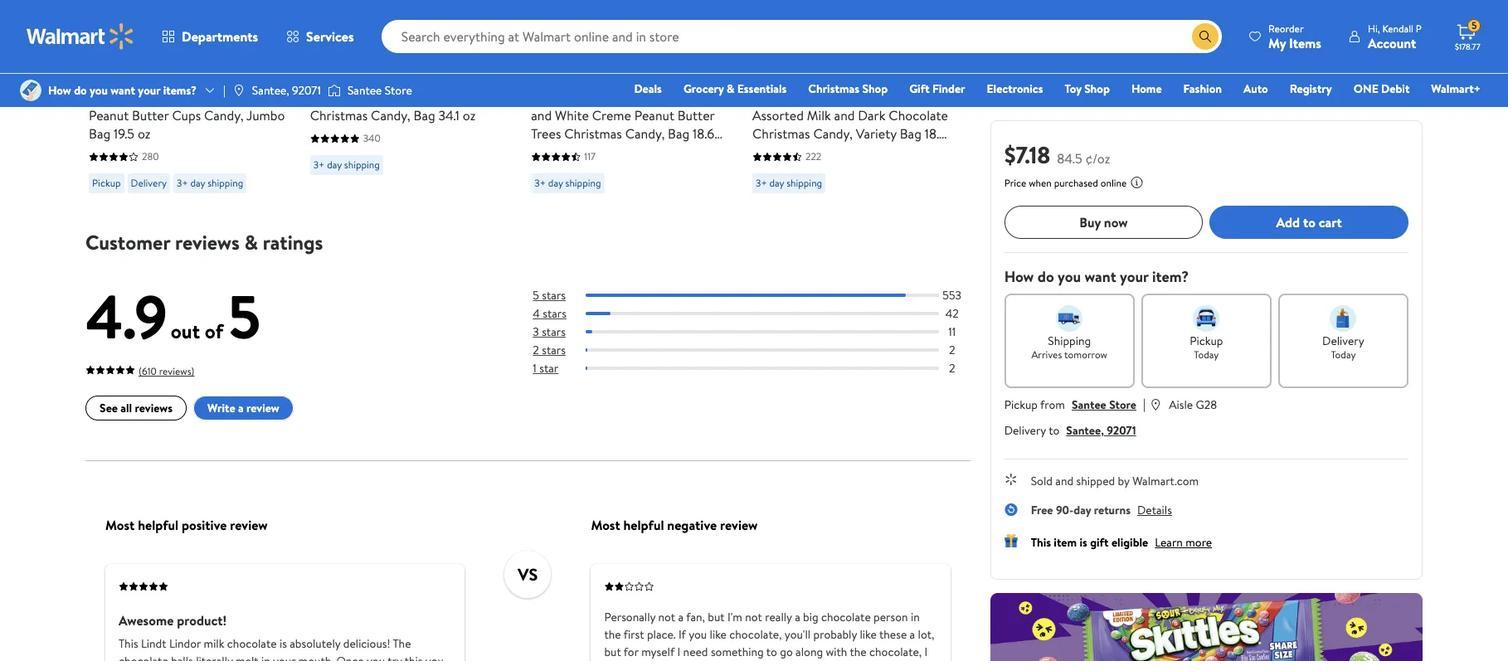 Task type: locate. For each thing, give the bounding box(es) containing it.
ratings
[[263, 228, 323, 256]]

2 like from the left
[[860, 626, 877, 643]]

0 horizontal spatial helpful
[[138, 516, 179, 534]]

search icon image
[[1199, 30, 1212, 43]]

walmart.com
[[1133, 473, 1199, 490]]

add button for $8.47 45.5 ¢/oz reese's assorted milk chocolate and white creme peanut butter trees christmas candy, bag 18.6 oz
[[531, 0, 595, 32]]

person
[[874, 609, 908, 625]]

don't
[[604, 661, 630, 661]]

butter down the grocery
[[678, 106, 715, 124]]

3+ day shipping up the customer reviews & ratings
[[177, 176, 243, 190]]

¢/oz right 44.8
[[821, 65, 843, 81]]

peanut down the "how do you want your items?"
[[89, 106, 129, 124]]

the
[[393, 635, 411, 652]]

your left item?
[[1120, 266, 1149, 287]]

delivery for delivery to santee, 92071
[[1005, 422, 1046, 439]]

0 horizontal spatial $8.47
[[531, 63, 568, 84]]

stars for 4 stars
[[543, 305, 567, 322]]

2 most from the left
[[591, 516, 620, 534]]

0 horizontal spatial by
[[685, 661, 696, 661]]

0 horizontal spatial not
[[658, 609, 676, 625]]

2 vertical spatial your
[[273, 653, 296, 661]]

4 product group from the left
[[753, 0, 951, 200]]

santee, down pickup from santee store |
[[1067, 422, 1104, 439]]

registry
[[1290, 80, 1332, 97]]

your down 35.8
[[138, 82, 160, 99]]

christmas inside $8.47 45.5 ¢/oz reese's assorted milk chocolate and white creme peanut butter trees christmas candy, bag 18.6 oz
[[564, 124, 622, 143]]

¢/oz for $11.98 35.1 ¢/oz hershey's kisses milk chocolate christmas candy, bag 34.1 oz
[[375, 65, 396, 81]]

1 peanut from the left
[[89, 106, 129, 124]]

1 horizontal spatial  image
[[328, 82, 341, 99]]

delivery for delivery today
[[1323, 333, 1365, 349]]

your left mouth.
[[273, 653, 296, 661]]

grocery
[[684, 80, 724, 97]]

5 right of
[[228, 275, 261, 358]]

eligible
[[1112, 534, 1149, 551]]

pickup down "19.5" on the top left
[[92, 176, 121, 190]]

0 horizontal spatial delivery
[[131, 176, 167, 190]]

once
[[336, 653, 364, 661]]

assorted
[[577, 88, 628, 106], [753, 106, 804, 124]]

aisle
[[1169, 397, 1193, 413]]

candy, up 222
[[814, 124, 853, 143]]

details
[[1138, 502, 1172, 519]]

0 vertical spatial &
[[727, 80, 735, 97]]

shipping arrives tomorrow
[[1032, 333, 1108, 362]]

& left ratings
[[244, 228, 258, 256]]

1 horizontal spatial want
[[1085, 266, 1117, 287]]

how for how do you want your items?
[[48, 82, 71, 99]]

stars for 5 stars
[[542, 287, 566, 304]]

progress bar
[[586, 294, 939, 297], [586, 312, 939, 315], [586, 330, 939, 334], [586, 349, 939, 352], [586, 367, 939, 370]]

jumbo
[[246, 106, 285, 124]]

most for most helpful positive review
[[105, 516, 135, 534]]

2 vertical spatial to
[[767, 644, 777, 660]]

3+ day shipping down the 117
[[535, 176, 601, 190]]

santee, up "jumbo" at the left of the page
[[252, 82, 289, 99]]

write a review link
[[193, 396, 294, 421]]

hershey's
[[310, 88, 366, 106]]

add button up $11.98
[[310, 0, 374, 32]]

review for most helpful positive review
[[230, 516, 268, 534]]

to left cart
[[1304, 213, 1316, 231]]

not right i'm
[[745, 609, 762, 625]]

pickup
[[92, 176, 121, 190], [1190, 333, 1224, 349], [1005, 397, 1038, 413]]

 image for santee store
[[328, 82, 341, 99]]

chocolate inside $6.98 35.8 ¢/oz reese's milk chocolate snack size peanut butter cups candy, jumbo bag 19.5 oz
[[162, 88, 221, 106]]

i'm
[[728, 609, 743, 625]]

$11.98
[[310, 63, 348, 84]]

2 peanut from the left
[[635, 106, 675, 124]]

1 horizontal spatial do
[[1038, 266, 1054, 287]]

for up the care
[[624, 644, 639, 660]]

milk right 'creme'
[[632, 88, 656, 106]]

progress bar for 2 stars
[[586, 349, 939, 352]]

1 horizontal spatial i
[[925, 644, 928, 660]]

3+ day shipping down 340
[[313, 158, 380, 172]]

1 product group from the left
[[89, 0, 287, 200]]

0 horizontal spatial  image
[[232, 84, 245, 97]]

do up shipping
[[1038, 266, 1054, 287]]

0 vertical spatial to
[[1304, 213, 1316, 231]]

1 horizontal spatial how
[[1005, 266, 1034, 287]]

gifting made easy image
[[1005, 534, 1018, 548]]

fashion
[[1184, 80, 1222, 97]]

1 horizontal spatial santee
[[1072, 397, 1107, 413]]

to left go at the bottom right of page
[[767, 644, 777, 660]]

| left the aisle
[[1143, 395, 1146, 413]]

2
[[533, 342, 539, 359], [949, 342, 955, 359], [949, 360, 955, 377]]

but left i'm
[[708, 609, 725, 625]]

1 vertical spatial 92071
[[1107, 422, 1137, 439]]

0 vertical spatial want
[[111, 82, 135, 99]]

progress bar for 1 star
[[586, 367, 939, 370]]

to inside the add to cart 'button'
[[1304, 213, 1316, 231]]

in right the melt in the left of the page
[[261, 653, 270, 661]]

0 horizontal spatial to
[[767, 644, 777, 660]]

3+ day shipping down 222
[[756, 176, 822, 190]]

add to cart image for $8.47
[[538, 6, 558, 26]]

add button up 45.5
[[531, 0, 595, 32]]

do for how do you want your items?
[[74, 82, 87, 99]]

today
[[1194, 348, 1219, 362], [1331, 348, 1356, 362]]

and down christmas shop
[[834, 106, 855, 124]]

1 vertical spatial chocolate
[[227, 635, 277, 652]]

your inside "awesome product! this lindt lindor milk chocolate is absolutely delicious! the chocolate balls literally melt in your mouth. once you try this yo"
[[273, 653, 296, 661]]

shop for christmas shop
[[862, 80, 888, 97]]

and inside $8.47 45.5 ¢/oz reese's assorted milk chocolate and white creme peanut butter trees christmas candy, bag 18.6 oz
[[531, 106, 552, 124]]

0 vertical spatial do
[[74, 82, 87, 99]]

returns
[[1094, 502, 1131, 519]]

your for items?
[[138, 82, 160, 99]]

shipping for $8.47 44.8 ¢/oz hershey's, reese's and york assorted milk and dark chocolate christmas candy, variety bag 18.9 oz
[[787, 176, 822, 190]]

0 vertical spatial how
[[48, 82, 71, 99]]

0 horizontal spatial do
[[74, 82, 87, 99]]

today down intent image for delivery
[[1331, 348, 1356, 362]]

4 add button from the left
[[753, 0, 816, 32]]

1 $8.47 from the left
[[531, 63, 568, 84]]

1 most from the left
[[105, 516, 135, 534]]

5 inside 5 $178.77
[[1472, 18, 1478, 33]]

3 product group from the left
[[531, 0, 729, 200]]

1 vertical spatial in
[[261, 653, 270, 661]]

0 horizontal spatial 5
[[228, 275, 261, 358]]

to for add
[[1304, 213, 1316, 231]]

a inside write a review link
[[238, 400, 244, 417]]

review right positive
[[230, 516, 268, 534]]

¢/oz inside $6.98 35.8 ¢/oz reese's milk chocolate snack size peanut butter cups candy, jumbo bag 19.5 oz
[[155, 65, 176, 81]]

add button up 44.8
[[753, 0, 816, 32]]

2 today from the left
[[1331, 348, 1356, 362]]

1 horizontal spatial assorted
[[753, 106, 804, 124]]

0 horizontal spatial &
[[244, 228, 258, 256]]

3+ day shipping for $8.47 44.8 ¢/oz hershey's, reese's and york assorted milk and dark chocolate christmas candy, variety bag 18.9 oz
[[756, 176, 822, 190]]

assorted inside $8.47 45.5 ¢/oz reese's assorted milk chocolate and white creme peanut butter trees christmas candy, bag 18.6 oz
[[577, 88, 628, 106]]

most for most helpful negative review
[[591, 516, 620, 534]]

reese's down $6.98
[[89, 88, 131, 106]]

in inside "awesome product! this lindt lindor milk chocolate is absolutely delicious! the chocolate balls literally melt in your mouth. once you try this yo"
[[261, 653, 270, 661]]

by down need
[[685, 661, 696, 661]]

¢/oz right 45.5
[[599, 65, 620, 81]]

0 vertical spatial for
[[624, 644, 639, 660]]

lindor
[[169, 635, 201, 652]]

¢/oz up santee store
[[375, 65, 396, 81]]

2 $8.47 from the left
[[753, 63, 789, 84]]

1 vertical spatial is
[[280, 635, 287, 652]]

add to cart image
[[95, 6, 115, 26], [317, 6, 337, 26], [538, 6, 558, 26]]

2 horizontal spatial your
[[1120, 266, 1149, 287]]

1 vertical spatial santee
[[1072, 397, 1107, 413]]

0 horizontal spatial santee,
[[252, 82, 289, 99]]

0 vertical spatial by
[[1118, 473, 1130, 490]]

candy, down deals link
[[625, 124, 665, 143]]

chocolate up the melt in the left of the page
[[227, 635, 277, 652]]

0 vertical spatial but
[[708, 609, 725, 625]]

1 vertical spatial pickup
[[1190, 333, 1224, 349]]

progress bar for 5 stars
[[586, 294, 939, 297]]

$8.47 inside $8.47 45.5 ¢/oz reese's assorted milk chocolate and white creme peanut butter trees christmas candy, bag 18.6 oz
[[531, 63, 568, 84]]

you inside personally not a fan, but i'm not really a big chocolate person in the first place. if you like chocolate, you'll probably like these a lot, but for myself i need something to go along with the chocolate, i don't care for it by itself much.
[[689, 626, 707, 643]]

1 vertical spatial the
[[850, 644, 867, 660]]

creme
[[592, 106, 631, 124]]

1 horizontal spatial but
[[708, 609, 725, 625]]

you right if
[[689, 626, 707, 643]]

4 progress bar from the top
[[586, 349, 939, 352]]

2 butter from the left
[[678, 106, 715, 124]]

1 add to cart image from the left
[[95, 6, 115, 26]]

chocolate inside the $8.47 44.8 ¢/oz hershey's, reese's and york assorted milk and dark chocolate christmas candy, variety bag 18.9 oz
[[889, 106, 948, 124]]

do left $6.98
[[74, 82, 87, 99]]

3 add button from the left
[[531, 0, 595, 32]]

chocolate right kisses
[[434, 88, 493, 106]]

do for how do you want your item?
[[1038, 266, 1054, 287]]

milk inside $11.98 35.1 ¢/oz hershey's kisses milk chocolate christmas candy, bag 34.1 oz
[[406, 88, 430, 106]]

christmas up the 117
[[564, 124, 622, 143]]

pickup down intent image for pickup
[[1190, 333, 1224, 349]]

delivery down intent image for delivery
[[1323, 333, 1365, 349]]

1 progress bar from the top
[[586, 294, 939, 297]]

to down from
[[1049, 422, 1060, 439]]

2 add to cart image from the left
[[317, 6, 337, 26]]

christmas down hershey's,
[[753, 124, 810, 143]]

280
[[142, 149, 159, 163]]

stars right 4
[[543, 305, 567, 322]]

2 add button from the left
[[310, 0, 374, 32]]

1 horizontal spatial today
[[1331, 348, 1356, 362]]

stars up "4 stars"
[[542, 287, 566, 304]]

for down myself
[[657, 661, 672, 661]]

add inside 'button'
[[1277, 213, 1300, 231]]

 image
[[20, 80, 41, 101]]

shipping up the customer reviews & ratings
[[208, 176, 243, 190]]

this left lindt
[[119, 635, 138, 652]]

add left cart
[[1277, 213, 1300, 231]]

a right write
[[238, 400, 244, 417]]

1 i from the left
[[678, 644, 681, 660]]

44.8
[[796, 65, 818, 81]]

| right items? at the left top of page
[[223, 82, 226, 99]]

today inside pickup today
[[1194, 348, 1219, 362]]

4.9
[[85, 275, 168, 358]]

add button
[[89, 0, 152, 32], [310, 0, 374, 32], [531, 0, 595, 32], [753, 0, 816, 32]]

i down lot,
[[925, 644, 928, 660]]

2 horizontal spatial to
[[1304, 213, 1316, 231]]

Search search field
[[381, 20, 1222, 53]]

free 90-day returns details
[[1031, 502, 1172, 519]]

0 horizontal spatial i
[[678, 644, 681, 660]]

santee up the 'santee, 92071' button
[[1072, 397, 1107, 413]]

intent image for delivery image
[[1331, 305, 1357, 332]]

1 helpful from the left
[[138, 516, 179, 534]]

mouth.
[[298, 653, 334, 661]]

not
[[658, 609, 676, 625], [745, 609, 762, 625]]

5 up "$178.77"
[[1472, 18, 1478, 33]]

bag left the 18.6
[[668, 124, 690, 143]]

stars down 3 stars on the left
[[542, 342, 566, 359]]

0 horizontal spatial santee
[[348, 82, 382, 99]]

today inside delivery today
[[1331, 348, 1356, 362]]

add up 35.8
[[115, 6, 139, 25]]

2 horizontal spatial 5
[[1472, 18, 1478, 33]]

19.5
[[114, 124, 134, 143]]

45.5
[[574, 65, 596, 81]]

a left lot,
[[910, 626, 915, 643]]

2 progress bar from the top
[[586, 312, 939, 315]]

2 helpful from the left
[[624, 516, 664, 534]]

0 vertical spatial this
[[1031, 534, 1051, 551]]

review right negative
[[720, 516, 758, 534]]

0 horizontal spatial assorted
[[577, 88, 628, 106]]

balls
[[171, 653, 193, 661]]

0 vertical spatial your
[[138, 82, 160, 99]]

1 add button from the left
[[89, 0, 152, 32]]

this
[[405, 653, 423, 661]]

1 vertical spatial your
[[1120, 266, 1149, 287]]

how for how do you want your item?
[[1005, 266, 1034, 287]]

1 horizontal spatial peanut
[[635, 106, 675, 124]]

gift finder link
[[902, 80, 973, 98]]

first
[[624, 626, 644, 643]]

4.9 out of 5
[[85, 275, 261, 358]]

add for add to cart image
[[779, 6, 803, 25]]

0 horizontal spatial like
[[710, 626, 727, 643]]

of
[[205, 317, 223, 345]]

reese's inside $6.98 35.8 ¢/oz reese's milk chocolate snack size peanut butter cups candy, jumbo bag 19.5 oz
[[89, 88, 131, 106]]

0 horizontal spatial most
[[105, 516, 135, 534]]

5 progress bar from the top
[[586, 367, 939, 370]]

but
[[708, 609, 725, 625], [604, 644, 621, 660]]

0 vertical spatial pickup
[[92, 176, 121, 190]]

like left these
[[860, 626, 877, 643]]

bag left "19.5" on the top left
[[89, 124, 111, 143]]

want for item?
[[1085, 266, 1117, 287]]

to inside personally not a fan, but i'm not really a big chocolate person in the first place. if you like chocolate, you'll probably like these a lot, but for myself i need something to go along with the chocolate, i don't care for it by itself much.
[[767, 644, 777, 660]]

0 horizontal spatial reese's
[[89, 88, 131, 106]]

pickup inside pickup from santee store |
[[1005, 397, 1038, 413]]

melt
[[236, 653, 259, 661]]

butter inside $8.47 45.5 ¢/oz reese's assorted milk chocolate and white creme peanut butter trees christmas candy, bag 18.6 oz
[[678, 106, 715, 124]]

santee store button
[[1072, 397, 1137, 413]]

222
[[806, 149, 822, 163]]

personally
[[604, 609, 656, 625]]

to
[[1304, 213, 1316, 231], [1049, 422, 1060, 439], [767, 644, 777, 660]]

really
[[765, 609, 792, 625]]

milk inside $6.98 35.8 ¢/oz reese's milk chocolate snack size peanut butter cups candy, jumbo bag 19.5 oz
[[134, 88, 158, 106]]

sold and shipped by walmart.com
[[1031, 473, 1199, 490]]

1 butter from the left
[[132, 106, 169, 124]]

tomorrow
[[1065, 348, 1108, 362]]

0 horizontal spatial reviews
[[135, 400, 173, 417]]

helpful left negative
[[624, 516, 664, 534]]

product group
[[89, 0, 287, 200], [310, 0, 508, 200], [531, 0, 729, 200], [753, 0, 951, 200]]

assorted down 45.5
[[577, 88, 628, 106]]

reviews right the all
[[135, 400, 173, 417]]

chocolate,
[[730, 626, 782, 643], [870, 644, 922, 660]]

1 horizontal spatial add to cart image
[[317, 6, 337, 26]]

candy, inside $6.98 35.8 ¢/oz reese's milk chocolate snack size peanut butter cups candy, jumbo bag 19.5 oz
[[204, 106, 244, 124]]

0 vertical spatial chocolate
[[821, 609, 871, 625]]

$8.47 inside the $8.47 44.8 ¢/oz hershey's, reese's and york assorted milk and dark chocolate christmas candy, variety bag 18.9 oz
[[753, 63, 789, 84]]

oz left the 117
[[531, 143, 544, 161]]

2 for 2 stars
[[949, 342, 955, 359]]

and right 'sold' at the right of the page
[[1056, 473, 1074, 490]]

1 vertical spatial to
[[1049, 422, 1060, 439]]

progress bar for 4 stars
[[586, 312, 939, 315]]

christmas shop
[[809, 80, 888, 97]]

5 up 4
[[533, 287, 539, 304]]

2 vertical spatial pickup
[[1005, 397, 1038, 413]]

how do you want your items?
[[48, 82, 197, 99]]

1 horizontal spatial for
[[657, 661, 672, 661]]

3 add to cart image from the left
[[538, 6, 558, 26]]

christmas up 340
[[310, 106, 368, 124]]

1 vertical spatial how
[[1005, 266, 1034, 287]]

2 shop from the left
[[1085, 80, 1110, 97]]

3 progress bar from the top
[[586, 330, 939, 334]]

1 today from the left
[[1194, 348, 1219, 362]]

¢/oz inside $7.18 84.5 ¢/oz
[[1086, 149, 1110, 168]]

¢/oz inside $11.98 35.1 ¢/oz hershey's kisses milk chocolate christmas candy, bag 34.1 oz
[[375, 65, 396, 81]]

bag inside $8.47 45.5 ¢/oz reese's assorted milk chocolate and white creme peanut butter trees christmas candy, bag 18.6 oz
[[668, 124, 690, 143]]

buy now
[[1080, 213, 1128, 231]]

(610
[[139, 364, 157, 378]]

the
[[604, 626, 621, 643], [850, 644, 867, 660]]

$8.47 left 45.5
[[531, 63, 568, 84]]

0 horizontal spatial how
[[48, 82, 71, 99]]

and left white
[[531, 106, 552, 124]]

delivery down from
[[1005, 422, 1046, 439]]

this left item
[[1031, 534, 1051, 551]]

peanut inside $6.98 35.8 ¢/oz reese's milk chocolate snack size peanut butter cups candy, jumbo bag 19.5 oz
[[89, 106, 129, 124]]

trees
[[531, 124, 561, 143]]

1 horizontal spatial reviews
[[175, 228, 240, 256]]

3
[[533, 324, 539, 340]]

you up intent image for shipping
[[1058, 266, 1081, 287]]

¢/oz
[[155, 65, 176, 81], [375, 65, 396, 81], [599, 65, 620, 81], [821, 65, 843, 81], [1086, 149, 1110, 168]]

review inside write a review link
[[246, 400, 279, 417]]

intent image for pickup image
[[1194, 305, 1220, 332]]

your for item?
[[1120, 266, 1149, 287]]

add to cart
[[1277, 213, 1342, 231]]

0 horizontal spatial this
[[119, 635, 138, 652]]

intent image for shipping image
[[1057, 305, 1083, 332]]

in up lot,
[[911, 609, 920, 625]]

the left "first"
[[604, 626, 621, 643]]

reviews right customer
[[175, 228, 240, 256]]

1 vertical spatial store
[[1110, 397, 1137, 413]]

Walmart Site-Wide search field
[[381, 20, 1222, 53]]

see
[[100, 400, 118, 417]]

2 product group from the left
[[310, 0, 508, 200]]

0 vertical spatial santee
[[348, 82, 382, 99]]

0 vertical spatial |
[[223, 82, 226, 99]]

add button for $11.98 35.1 ¢/oz hershey's kisses milk chocolate christmas candy, bag 34.1 oz
[[310, 0, 374, 32]]

1 horizontal spatial shop
[[1085, 80, 1110, 97]]

reviews)
[[159, 364, 195, 378]]

0 horizontal spatial want
[[111, 82, 135, 99]]

milk down 35.8
[[134, 88, 158, 106]]

this
[[1031, 534, 1051, 551], [119, 635, 138, 652]]

1 horizontal spatial delivery
[[1005, 422, 1046, 439]]

reese's
[[89, 88, 131, 106], [531, 88, 574, 106], [815, 88, 857, 106]]

bag left 34.1
[[414, 106, 435, 124]]

registry link
[[1283, 80, 1340, 98]]

1 vertical spatial |
[[1143, 395, 1146, 413]]

2 horizontal spatial pickup
[[1190, 333, 1224, 349]]

christmas inside $11.98 35.1 ¢/oz hershey's kisses milk chocolate christmas candy, bag 34.1 oz
[[310, 106, 368, 124]]

42
[[946, 305, 959, 322]]

0 vertical spatial in
[[911, 609, 920, 625]]

add button up $6.98
[[89, 0, 152, 32]]

1 reese's from the left
[[89, 88, 131, 106]]

$11.98 35.1 ¢/oz hershey's kisses milk chocolate christmas candy, bag 34.1 oz
[[310, 63, 493, 124]]

¢/oz for $8.47 44.8 ¢/oz hershey's, reese's and york assorted milk and dark chocolate christmas candy, variety bag 18.9 oz
[[821, 65, 843, 81]]

3+ for hershey's, reese's and york assorted milk and dark chocolate christmas candy, variety bag 18.9 oz
[[756, 176, 767, 190]]

0 horizontal spatial butter
[[132, 106, 169, 124]]

chocolate down gift
[[889, 106, 948, 124]]

most helpful negative review
[[591, 516, 758, 534]]

1 horizontal spatial santee,
[[1067, 422, 1104, 439]]

chocolate, up something
[[730, 626, 782, 643]]

0 vertical spatial delivery
[[131, 176, 167, 190]]

delivery inside product group
[[131, 176, 167, 190]]

butter inside $6.98 35.8 ¢/oz reese's milk chocolate snack size peanut butter cups candy, jumbo bag 19.5 oz
[[132, 106, 169, 124]]

1 horizontal spatial by
[[1118, 473, 1130, 490]]

pickup for pickup today
[[1190, 333, 1224, 349]]

reese's inside the $8.47 44.8 ¢/oz hershey's, reese's and york assorted milk and dark chocolate christmas candy, variety bag 18.9 oz
[[815, 88, 857, 106]]

shipping down 222
[[787, 176, 822, 190]]

1 vertical spatial reviews
[[135, 400, 173, 417]]

debit
[[1382, 80, 1410, 97]]

snack
[[224, 88, 258, 106]]

day for $8.47 45.5 ¢/oz reese's assorted milk chocolate and white creme peanut butter trees christmas candy, bag 18.6 oz
[[548, 176, 563, 190]]

0 vertical spatial is
[[1080, 534, 1088, 551]]

price
[[1005, 176, 1027, 190]]

delivery down 280
[[131, 176, 167, 190]]

today down intent image for pickup
[[1194, 348, 1219, 362]]

milk
[[134, 88, 158, 106], [406, 88, 430, 106], [632, 88, 656, 106], [807, 106, 831, 124]]

1 horizontal spatial &
[[727, 80, 735, 97]]

a
[[238, 400, 244, 417], [678, 609, 684, 625], [795, 609, 801, 625], [910, 626, 915, 643]]

purchased
[[1054, 176, 1099, 190]]

chocolate inside $11.98 35.1 ¢/oz hershey's kisses milk chocolate christmas candy, bag 34.1 oz
[[434, 88, 493, 106]]

want down buy now button
[[1085, 266, 1117, 287]]

¢/oz inside $8.47 45.5 ¢/oz reese's assorted milk chocolate and white creme peanut butter trees christmas candy, bag 18.6 oz
[[599, 65, 620, 81]]

0 vertical spatial the
[[604, 626, 621, 643]]

 image left size
[[232, 84, 245, 97]]

1 shop from the left
[[862, 80, 888, 97]]

review for most helpful negative review
[[720, 516, 758, 534]]

butter left cups in the left top of the page
[[132, 106, 169, 124]]

18.6
[[693, 124, 715, 143]]

milk down christmas shop
[[807, 106, 831, 124]]

helpful for negative
[[624, 516, 664, 534]]

is left gift on the bottom right
[[1080, 534, 1088, 551]]

my
[[1269, 34, 1286, 52]]

grocery & essentials
[[684, 80, 787, 97]]

3+ for hershey's kisses milk chocolate christmas candy, bag 34.1 oz
[[313, 158, 325, 172]]

 image for santee, 92071
[[232, 84, 245, 97]]

1 horizontal spatial to
[[1049, 422, 1060, 439]]

shipping down the 117
[[566, 176, 601, 190]]

2 reese's from the left
[[531, 88, 574, 106]]

assorted inside the $8.47 44.8 ¢/oz hershey's, reese's and york assorted milk and dark chocolate christmas candy, variety bag 18.9 oz
[[753, 106, 804, 124]]

itself
[[699, 661, 724, 661]]

1 horizontal spatial in
[[911, 609, 920, 625]]

0 horizontal spatial 92071
[[292, 82, 321, 99]]

¢/oz inside the $8.47 44.8 ¢/oz hershey's, reese's and york assorted milk and dark chocolate christmas candy, variety bag 18.9 oz
[[821, 65, 843, 81]]

milk right kisses
[[406, 88, 430, 106]]

2 horizontal spatial chocolate
[[821, 609, 871, 625]]

reese's milk chocolate snack size peanut butter cups candy, jumbo bag 19.5 oz image
[[89, 0, 243, 19]]

reese's inside $8.47 45.5 ¢/oz reese's assorted milk chocolate and white creme peanut butter trees christmas candy, bag 18.6 oz
[[531, 88, 574, 106]]

3 reese's from the left
[[815, 88, 857, 106]]

0 horizontal spatial but
[[604, 644, 621, 660]]

helpful left positive
[[138, 516, 179, 534]]

1 horizontal spatial chocolate
[[227, 635, 277, 652]]

 image
[[328, 82, 341, 99], [232, 84, 245, 97]]

0 horizontal spatial and
[[531, 106, 552, 124]]

0 horizontal spatial pickup
[[92, 176, 121, 190]]

the right with at the bottom of page
[[850, 644, 867, 660]]

4
[[533, 305, 540, 322]]

1 horizontal spatial $8.47
[[753, 63, 789, 84]]

1 horizontal spatial butter
[[678, 106, 715, 124]]

legal information image
[[1131, 176, 1144, 189]]

1 horizontal spatial 5
[[533, 287, 539, 304]]

1 vertical spatial this
[[119, 635, 138, 652]]

not up place.
[[658, 609, 676, 625]]

1 vertical spatial for
[[657, 661, 672, 661]]

you
[[90, 82, 108, 99], [1058, 266, 1081, 287], [689, 626, 707, 643], [367, 653, 385, 661]]

for
[[624, 644, 639, 660], [657, 661, 672, 661]]



Task type: vqa. For each thing, say whether or not it's contained in the screenshot.
280
yes



Task type: describe. For each thing, give the bounding box(es) containing it.
aisle g28
[[1169, 397, 1217, 413]]

bag inside $6.98 35.8 ¢/oz reese's milk chocolate snack size peanut butter cups candy, jumbo bag 19.5 oz
[[89, 124, 111, 143]]

add up services
[[337, 6, 360, 25]]

peanut inside $8.47 45.5 ¢/oz reese's assorted milk chocolate and white creme peanut butter trees christmas candy, bag 18.6 oz
[[635, 106, 675, 124]]

cups
[[172, 106, 201, 124]]

in inside personally not a fan, but i'm not really a big chocolate person in the first place. if you like chocolate, you'll probably like these a lot, but for myself i need something to go along with the chocolate, i don't care for it by itself much.
[[911, 609, 920, 625]]

fashion link
[[1176, 80, 1230, 98]]

add for add to cart icon associated with $8.47
[[558, 6, 582, 25]]

bag inside $11.98 35.1 ¢/oz hershey's kisses milk chocolate christmas candy, bag 34.1 oz
[[414, 106, 435, 124]]

0 horizontal spatial |
[[223, 82, 226, 99]]

fan,
[[686, 609, 705, 625]]

0 horizontal spatial for
[[624, 644, 639, 660]]

oz inside $6.98 35.8 ¢/oz reese's milk chocolate snack size peanut butter cups candy, jumbo bag 19.5 oz
[[138, 124, 151, 143]]

$8.47 for reese's
[[531, 63, 568, 84]]

today for pickup
[[1194, 348, 1219, 362]]

pickup for pickup
[[92, 176, 121, 190]]

oz inside $11.98 35.1 ¢/oz hershey's kisses milk chocolate christmas candy, bag 34.1 oz
[[463, 106, 476, 124]]

shipping for $11.98 35.1 ¢/oz hershey's kisses milk chocolate christmas candy, bag 34.1 oz
[[344, 158, 380, 172]]

553
[[943, 287, 962, 304]]

pickup for pickup from santee store |
[[1005, 397, 1038, 413]]

18.9
[[925, 124, 946, 143]]

want for items?
[[111, 82, 135, 99]]

go
[[780, 644, 793, 660]]

reese's for $8.47
[[531, 88, 574, 106]]

add for 3rd add to cart icon from right
[[115, 6, 139, 25]]

oz inside $8.47 45.5 ¢/oz reese's assorted milk chocolate and white creme peanut butter trees christmas candy, bag 18.6 oz
[[531, 143, 544, 161]]

gift
[[910, 80, 930, 97]]

delivery for delivery
[[131, 176, 167, 190]]

today for delivery
[[1331, 348, 1356, 362]]

electronics
[[987, 80, 1043, 97]]

2 not from the left
[[745, 609, 762, 625]]

along
[[796, 644, 823, 660]]

5 stars
[[533, 287, 566, 304]]

probably
[[814, 626, 857, 643]]

$8.47 44.8 ¢/oz hershey's, reese's and york assorted milk and dark chocolate christmas candy, variety bag 18.9 oz
[[753, 63, 948, 161]]

milk inside the $8.47 44.8 ¢/oz hershey's, reese's and york assorted milk and dark chocolate christmas candy, variety bag 18.9 oz
[[807, 106, 831, 124]]

milk
[[204, 635, 224, 652]]

departments button
[[148, 17, 272, 56]]

1 horizontal spatial the
[[850, 644, 867, 660]]

services
[[306, 27, 354, 46]]

2 for 1 star
[[949, 360, 955, 377]]

& inside grocery & essentials link
[[727, 80, 735, 97]]

helpful for positive
[[138, 516, 179, 534]]

a left big
[[795, 609, 801, 625]]

34.1
[[439, 106, 460, 124]]

myself
[[642, 644, 675, 660]]

christmas left and
[[809, 80, 860, 97]]

1 horizontal spatial |
[[1143, 395, 1146, 413]]

auto
[[1244, 80, 1269, 97]]

11
[[949, 324, 956, 340]]

stars for 3 stars
[[542, 324, 566, 340]]

by inside personally not a fan, but i'm not really a big chocolate person in the first place. if you like chocolate, you'll probably like these a lot, but for myself i need something to go along with the chocolate, i don't care for it by itself much.
[[685, 661, 696, 661]]

reese's for $6.98
[[89, 88, 131, 106]]

you inside "awesome product! this lindt lindor milk chocolate is absolutely delicious! the chocolate balls literally melt in your mouth. once you try this yo"
[[367, 653, 385, 661]]

1 vertical spatial chocolate,
[[870, 644, 922, 660]]

3+ day shipping for $8.47 45.5 ¢/oz reese's assorted milk chocolate and white creme peanut butter trees christmas candy, bag 18.6 oz
[[535, 176, 601, 190]]

candy, inside $11.98 35.1 ¢/oz hershey's kisses milk chocolate christmas candy, bag 34.1 oz
[[371, 106, 410, 124]]

toy
[[1065, 80, 1082, 97]]

2 vertical spatial chocolate
[[119, 653, 168, 661]]

one debit
[[1354, 80, 1410, 97]]

add to cart image
[[759, 6, 779, 26]]

shop for toy shop
[[1085, 80, 1110, 97]]

5 for 5 stars
[[533, 287, 539, 304]]

chocolate inside personally not a fan, but i'm not really a big chocolate person in the first place. if you like chocolate, you'll probably like these a lot, but for myself i need something to go along with the chocolate, i don't care for it by itself much.
[[821, 609, 871, 625]]

literally
[[196, 653, 233, 661]]

this item is gift eligible learn more
[[1031, 534, 1213, 551]]

¢/oz for $6.98 35.8 ¢/oz reese's milk chocolate snack size peanut butter cups candy, jumbo bag 19.5 oz
[[155, 65, 176, 81]]

electronics link
[[980, 80, 1051, 98]]

delivery to santee, 92071
[[1005, 422, 1137, 439]]

1 not from the left
[[658, 609, 676, 625]]

departments
[[182, 27, 258, 46]]

product group containing $11.98
[[310, 0, 508, 200]]

1 vertical spatial santee,
[[1067, 422, 1104, 439]]

lindt
[[141, 635, 166, 652]]

items?
[[163, 82, 197, 99]]

¢/oz for $7.18 84.5 ¢/oz
[[1086, 149, 1110, 168]]

with
[[826, 644, 848, 660]]

learn more button
[[1155, 534, 1213, 551]]

vs
[[518, 564, 538, 586]]

1 horizontal spatial this
[[1031, 534, 1051, 551]]

chocolate inside $8.47 45.5 ¢/oz reese's assorted milk chocolate and white creme peanut butter trees christmas candy, bag 18.6 oz
[[659, 88, 718, 106]]

it
[[675, 661, 682, 661]]

when
[[1029, 176, 1052, 190]]

candy, inside the $8.47 44.8 ¢/oz hershey's, reese's and york assorted milk and dark chocolate christmas candy, variety bag 18.9 oz
[[814, 124, 853, 143]]

2 i from the left
[[925, 644, 928, 660]]

shipped
[[1077, 473, 1115, 490]]

buy now button
[[1005, 206, 1203, 239]]

store inside pickup from santee store |
[[1110, 397, 1137, 413]]

christmas inside the $8.47 44.8 ¢/oz hershey's, reese's and york assorted milk and dark chocolate christmas candy, variety bag 18.9 oz
[[753, 124, 810, 143]]

and inside the $8.47 44.8 ¢/oz hershey's, reese's and york assorted milk and dark chocolate christmas candy, variety bag 18.9 oz
[[834, 106, 855, 124]]

shipping for $8.47 45.5 ¢/oz reese's assorted milk chocolate and white creme peanut butter trees christmas candy, bag 18.6 oz
[[566, 176, 601, 190]]

1 horizontal spatial is
[[1080, 534, 1088, 551]]

to for delivery
[[1049, 422, 1060, 439]]

santee inside pickup from santee store |
[[1072, 397, 1107, 413]]

add to cart button
[[1210, 206, 1409, 239]]

$8.47 for hershey's,
[[753, 63, 789, 84]]

stars for 2 stars
[[542, 342, 566, 359]]

something
[[711, 644, 764, 660]]

home
[[1132, 80, 1162, 97]]

online
[[1101, 176, 1127, 190]]

you down walmart image
[[90, 82, 108, 99]]

day for $11.98 35.1 ¢/oz hershey's kisses milk chocolate christmas candy, bag 34.1 oz
[[327, 158, 342, 172]]

customer reviews & ratings
[[85, 228, 323, 256]]

bag inside the $8.47 44.8 ¢/oz hershey's, reese's and york assorted milk and dark chocolate christmas candy, variety bag 18.9 oz
[[900, 124, 922, 143]]

0 vertical spatial 92071
[[292, 82, 321, 99]]

(610 reviews)
[[139, 364, 195, 378]]

awesome product! this lindt lindor milk chocolate is absolutely delicious! the chocolate balls literally melt in your mouth. once you try this yo
[[119, 611, 444, 661]]

product!
[[177, 611, 227, 630]]

york
[[887, 88, 912, 106]]

see all reviews link
[[85, 396, 187, 421]]

one
[[1354, 80, 1379, 97]]

white
[[555, 106, 589, 124]]

walmart image
[[27, 23, 134, 50]]

product group containing $6.98
[[89, 0, 287, 200]]

5 for 5 $178.77
[[1472, 18, 1478, 33]]

3+ for reese's assorted milk chocolate and white creme peanut butter trees christmas candy, bag 18.6 oz
[[535, 176, 546, 190]]

reorder my items
[[1269, 21, 1322, 52]]

delicious!
[[343, 635, 390, 652]]

need
[[683, 644, 708, 660]]

is inside "awesome product! this lindt lindor milk chocolate is absolutely delicious! the chocolate balls literally melt in your mouth. once you try this yo"
[[280, 635, 287, 652]]

from
[[1041, 397, 1065, 413]]

hershey's,
[[753, 88, 812, 106]]

3+ day shipping for $11.98 35.1 ¢/oz hershey's kisses milk chocolate christmas candy, bag 34.1 oz
[[313, 158, 380, 172]]

this inside "awesome product! this lindt lindor milk chocolate is absolutely delicious! the chocolate balls literally melt in your mouth. once you try this yo"
[[119, 635, 138, 652]]

1 vertical spatial but
[[604, 644, 621, 660]]

big
[[803, 609, 819, 625]]

p
[[1416, 21, 1422, 35]]

details button
[[1138, 502, 1172, 519]]

0 horizontal spatial chocolate,
[[730, 626, 782, 643]]

2 horizontal spatial and
[[1056, 473, 1074, 490]]

day for $8.47 44.8 ¢/oz hershey's, reese's and york assorted milk and dark chocolate christmas candy, variety bag 18.9 oz
[[770, 176, 784, 190]]

gift finder
[[910, 80, 966, 97]]

item?
[[1153, 266, 1189, 287]]

arrives
[[1032, 348, 1062, 362]]

add to cart image for $11.98
[[317, 6, 337, 26]]

oz inside the $8.47 44.8 ¢/oz hershey's, reese's and york assorted milk and dark chocolate christmas candy, variety bag 18.9 oz
[[753, 143, 765, 161]]

learn
[[1155, 534, 1183, 551]]

a left fan,
[[678, 609, 684, 625]]

2 stars
[[533, 342, 566, 359]]

account
[[1368, 34, 1417, 52]]

see all reviews
[[100, 400, 173, 417]]

¢/oz for $8.47 45.5 ¢/oz reese's assorted milk chocolate and white creme peanut butter trees christmas candy, bag 18.6 oz
[[599, 65, 620, 81]]

117
[[584, 149, 596, 163]]

services button
[[272, 17, 368, 56]]

buy
[[1080, 213, 1101, 231]]

1 like from the left
[[710, 626, 727, 643]]

write a review
[[207, 400, 279, 417]]

kendall
[[1383, 21, 1414, 35]]

now
[[1104, 213, 1128, 231]]

price when purchased online
[[1005, 176, 1127, 190]]

3 stars
[[533, 324, 566, 340]]

candy, inside $8.47 45.5 ¢/oz reese's assorted milk chocolate and white creme peanut butter trees christmas candy, bag 18.6 oz
[[625, 124, 665, 143]]

one debit link
[[1347, 80, 1418, 98]]

shipping
[[1048, 333, 1091, 349]]

auto link
[[1236, 80, 1276, 98]]

0 vertical spatial store
[[385, 82, 412, 99]]

g28
[[1196, 397, 1217, 413]]

1 vertical spatial &
[[244, 228, 258, 256]]

$7.18 84.5 ¢/oz
[[1005, 139, 1110, 171]]

add button for $8.47 44.8 ¢/oz hershey's, reese's and york assorted milk and dark chocolate christmas candy, variety bag 18.9 oz
[[753, 0, 816, 32]]

write
[[207, 400, 235, 417]]

milk inside $8.47 45.5 ¢/oz reese's assorted milk chocolate and white creme peanut butter trees christmas candy, bag 18.6 oz
[[632, 88, 656, 106]]

$178.77
[[1455, 41, 1481, 52]]

progress bar for 3 stars
[[586, 330, 939, 334]]

finder
[[933, 80, 966, 97]]

$7.18
[[1005, 139, 1051, 171]]

out
[[171, 317, 200, 345]]

0 horizontal spatial the
[[604, 626, 621, 643]]

variety
[[856, 124, 897, 143]]

kisses
[[369, 88, 403, 106]]



